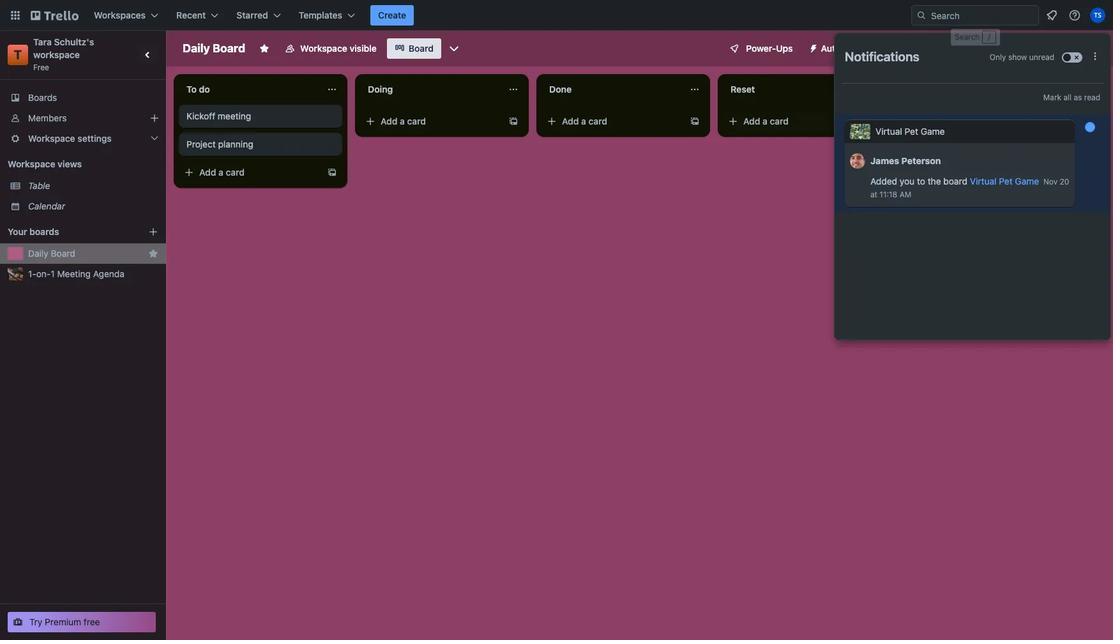Task type: vqa. For each thing, say whether or not it's contained in the screenshot.
CREATE
yes



Task type: locate. For each thing, give the bounding box(es) containing it.
0 vertical spatial game
[[921, 126, 945, 137]]

card for done
[[589, 116, 607, 126]]

automation button
[[803, 38, 877, 59]]

add a card button for done
[[542, 111, 685, 132]]

0 vertical spatial all
[[987, 43, 997, 54]]

add down done
[[562, 116, 579, 126]]

add for reset
[[743, 116, 760, 126]]

daily board down recent popup button in the left top of the page
[[183, 42, 245, 55]]

starred button
[[229, 5, 289, 26]]

add a card for doing
[[381, 116, 426, 126]]

daily inside text box
[[183, 42, 210, 55]]

add down project
[[199, 167, 216, 178]]

daily board up 1
[[28, 248, 75, 259]]

done
[[549, 84, 572, 95]]

show menu image
[[1090, 42, 1102, 55]]

kickoff
[[187, 111, 215, 121]]

1-
[[28, 268, 36, 279]]

0 vertical spatial workspace
[[300, 43, 347, 54]]

add a card button
[[360, 111, 503, 132], [542, 111, 685, 132], [723, 111, 866, 132], [179, 162, 322, 183]]

add a card down reset
[[743, 116, 789, 126]]

meeting
[[218, 111, 251, 121]]

Board name text field
[[176, 38, 252, 59]]

2
[[944, 43, 950, 54]]

0 vertical spatial virtual
[[876, 126, 902, 137]]

workspace inside 'popup button'
[[28, 133, 75, 144]]

a for to do
[[219, 167, 223, 178]]

a
[[400, 116, 405, 126], [581, 116, 586, 126], [763, 116, 768, 126], [219, 167, 223, 178]]

add a card down done
[[562, 116, 607, 126]]

virtual pet game link
[[970, 176, 1039, 187]]

all inside button
[[1064, 93, 1072, 102]]

clear all
[[963, 43, 997, 54]]

card down doing text box
[[407, 116, 426, 126]]

Reset text field
[[723, 79, 864, 100]]

pet up james peterson
[[905, 126, 918, 137]]

create from template… image
[[508, 116, 519, 126]]

To do text field
[[179, 79, 319, 100]]

open information menu image
[[1069, 9, 1081, 22]]

card down planning in the left of the page
[[226, 167, 245, 178]]

1 vertical spatial daily board
[[28, 248, 75, 259]]

a down done "text box"
[[581, 116, 586, 126]]

read
[[1084, 93, 1101, 102]]

show
[[1008, 52, 1027, 62]]

all
[[987, 43, 997, 54], [1064, 93, 1072, 102]]

all left as
[[1064, 93, 1072, 102]]

add down reset
[[743, 116, 760, 126]]

settings
[[77, 133, 112, 144]]

customize views image
[[448, 42, 461, 55]]

board
[[213, 42, 245, 55], [409, 43, 434, 54], [51, 248, 75, 259]]

add board image
[[148, 227, 158, 237]]

workspace down the members
[[28, 133, 75, 144]]

at
[[871, 190, 878, 199]]

/
[[988, 31, 991, 41]]

a down project planning
[[219, 167, 223, 178]]

Doing text field
[[360, 79, 501, 100]]

card for reset
[[770, 116, 789, 126]]

table link
[[28, 179, 158, 192]]

ups
[[776, 43, 793, 54]]

power-ups
[[746, 43, 793, 54]]

a down doing text box
[[400, 116, 405, 126]]

add another list button
[[899, 74, 1073, 102]]

virtual right board
[[970, 176, 997, 187]]

1 horizontal spatial all
[[1064, 93, 1072, 102]]

you
[[900, 176, 915, 187]]

0 vertical spatial tara schultz (taraschultz7) image
[[1090, 8, 1106, 23]]

1 horizontal spatial board
[[213, 42, 245, 55]]

your boards
[[8, 226, 59, 237]]

all inside 'button'
[[987, 43, 997, 54]]

1 horizontal spatial tara schultz (taraschultz7) image
[[1090, 8, 1106, 23]]

daily down recent popup button in the left top of the page
[[183, 42, 210, 55]]

workspace navigation collapse icon image
[[139, 46, 157, 64]]

boards
[[29, 226, 59, 237]]

kickoff meeting link
[[187, 110, 335, 123]]

add a card for reset
[[743, 116, 789, 126]]

board
[[944, 176, 968, 187]]

0 horizontal spatial daily
[[28, 248, 48, 259]]

board left 'star or unstar board' image
[[213, 42, 245, 55]]

add a card for done
[[562, 116, 607, 126]]

add for done
[[562, 116, 579, 126]]

pet
[[905, 126, 918, 137], [999, 176, 1013, 187]]

workspace visible
[[300, 43, 377, 54]]

add a card button down reset text box
[[723, 111, 866, 132]]

1 vertical spatial workspace
[[28, 133, 75, 144]]

card down done "text box"
[[589, 116, 607, 126]]

project planning
[[187, 139, 253, 149]]

game
[[921, 126, 945, 137], [1015, 176, 1039, 187]]

add left another
[[922, 82, 939, 93]]

workspace for workspace settings
[[28, 133, 75, 144]]

0 horizontal spatial game
[[921, 126, 945, 137]]

board left customize views image
[[409, 43, 434, 54]]

all down /
[[987, 43, 997, 54]]

workspace down templates popup button
[[300, 43, 347, 54]]

0 vertical spatial daily
[[183, 42, 210, 55]]

add a card button for to do
[[179, 162, 322, 183]]

james peterson button
[[845, 143, 1075, 174], [871, 155, 941, 166]]

workspace up 'table'
[[8, 158, 55, 169]]

members
[[28, 112, 67, 123]]

board inside text box
[[213, 42, 245, 55]]

game up peterson
[[921, 126, 945, 137]]

0 horizontal spatial virtual
[[876, 126, 902, 137]]

board link
[[387, 38, 441, 59]]

workspace inside button
[[300, 43, 347, 54]]

daily
[[183, 42, 210, 55], [28, 248, 48, 259]]

0 vertical spatial pet
[[905, 126, 918, 137]]

free
[[84, 616, 100, 627]]

workspace views
[[8, 158, 82, 169]]

workspace
[[33, 49, 80, 60]]

tara schultz (taraschultz7) image left unread
[[1012, 40, 1029, 57]]

starred icon image
[[148, 248, 158, 259]]

card down reset text box
[[770, 116, 789, 126]]

project planning link
[[187, 138, 335, 151]]

kickoff meeting
[[187, 111, 251, 121]]

1 horizontal spatial daily board
[[183, 42, 245, 55]]

card for to do
[[226, 167, 245, 178]]

sm image
[[803, 38, 821, 56]]

try
[[29, 616, 42, 627]]

create button
[[370, 5, 414, 26]]

1 horizontal spatial pet
[[999, 176, 1013, 187]]

members link
[[0, 108, 166, 128]]

1 vertical spatial game
[[1015, 176, 1039, 187]]

a for reset
[[763, 116, 768, 126]]

james peterson button up you
[[871, 155, 941, 166]]

recent button
[[169, 5, 226, 26]]

add a card down 'doing'
[[381, 116, 426, 126]]

2 vertical spatial workspace
[[8, 158, 55, 169]]

tara schultz's workspace free
[[33, 36, 96, 72]]

james peterson button up board
[[845, 143, 1075, 174]]

virtual
[[876, 126, 902, 137], [970, 176, 997, 187]]

2 horizontal spatial board
[[409, 43, 434, 54]]

1 horizontal spatial game
[[1015, 176, 1039, 187]]

power-ups button
[[721, 38, 801, 59]]

add a card down project planning
[[199, 167, 245, 178]]

board down 'your boards with 2 items' element
[[51, 248, 75, 259]]

0 horizontal spatial all
[[987, 43, 997, 54]]

clear
[[963, 43, 985, 54]]

card for doing
[[407, 116, 426, 126]]

add down 'doing'
[[381, 116, 398, 126]]

add
[[922, 82, 939, 93], [381, 116, 398, 126], [562, 116, 579, 126], [743, 116, 760, 126], [199, 167, 216, 178]]

templates
[[299, 10, 342, 20]]

nov
[[1044, 177, 1058, 187]]

another
[[942, 82, 974, 93]]

create from template… image
[[690, 116, 700, 126], [871, 116, 881, 126], [327, 167, 337, 178]]

1 horizontal spatial create from template… image
[[690, 116, 700, 126]]

1 horizontal spatial daily
[[183, 42, 210, 55]]

agenda
[[93, 268, 124, 279]]

doing
[[368, 84, 393, 95]]

0 horizontal spatial pet
[[905, 126, 918, 137]]

workspace
[[300, 43, 347, 54], [28, 133, 75, 144], [8, 158, 55, 169]]

add a card button down project planning link
[[179, 162, 322, 183]]

calendar
[[28, 201, 65, 211]]

project
[[187, 139, 216, 149]]

0 horizontal spatial create from template… image
[[327, 167, 337, 178]]

1 vertical spatial all
[[1064, 93, 1072, 102]]

Done text field
[[542, 79, 682, 100]]

all for clear
[[987, 43, 997, 54]]

2 horizontal spatial create from template… image
[[871, 116, 881, 126]]

1 horizontal spatial virtual
[[970, 176, 997, 187]]

a down reset text box
[[763, 116, 768, 126]]

game left nov
[[1015, 176, 1039, 187]]

add a card
[[381, 116, 426, 126], [562, 116, 607, 126], [743, 116, 789, 126], [199, 167, 245, 178]]

daily up on-
[[28, 248, 48, 259]]

a for done
[[581, 116, 586, 126]]

mark
[[1044, 93, 1062, 102]]

tara schultz (taraschultz7) image right open information menu image
[[1090, 8, 1106, 23]]

primary element
[[0, 0, 1113, 31]]

card
[[407, 116, 426, 126], [589, 116, 607, 126], [770, 116, 789, 126], [226, 167, 245, 178]]

Search field
[[927, 6, 1039, 25]]

add a card button down doing text box
[[360, 111, 503, 132]]

try premium free button
[[8, 612, 156, 632]]

pet left nov
[[999, 176, 1013, 187]]

create from template… image for done
[[690, 116, 700, 126]]

add a card button down done "text box"
[[542, 111, 685, 132]]

daily board inside text box
[[183, 42, 245, 55]]

add for to do
[[199, 167, 216, 178]]

your
[[8, 226, 27, 237]]

virtual up james
[[876, 126, 902, 137]]

0 vertical spatial daily board
[[183, 42, 245, 55]]

0 horizontal spatial tara schultz (taraschultz7) image
[[1012, 40, 1029, 57]]

tara schultz (taraschultz7) image
[[1090, 8, 1106, 23], [1012, 40, 1029, 57]]

t
[[14, 47, 22, 62]]

11:18
[[880, 190, 898, 199]]

on-
[[36, 268, 51, 279]]



Task type: describe. For each thing, give the bounding box(es) containing it.
boards link
[[0, 88, 166, 108]]

search
[[955, 31, 980, 41]]

0 horizontal spatial daily board
[[28, 248, 75, 259]]

starred
[[237, 10, 268, 20]]

workspace visible button
[[277, 38, 384, 59]]

visible
[[350, 43, 377, 54]]

clear all button
[[958, 38, 1002, 59]]

search image
[[917, 10, 927, 20]]

reset
[[731, 84, 755, 95]]

peterson
[[902, 155, 941, 166]]

add for doing
[[381, 116, 398, 126]]

do
[[199, 84, 210, 95]]

mark all as read
[[1044, 93, 1101, 102]]

share button
[[1033, 38, 1083, 59]]

1
[[51, 268, 55, 279]]

star or unstar board image
[[259, 43, 270, 54]]

as
[[1074, 93, 1082, 102]]

workspaces
[[94, 10, 146, 20]]

a for doing
[[400, 116, 405, 126]]

james
[[871, 155, 899, 166]]

1 vertical spatial daily
[[28, 248, 48, 259]]

to
[[187, 84, 197, 95]]

board inside "link"
[[409, 43, 434, 54]]

james peterson
[[871, 155, 941, 166]]

free
[[33, 63, 49, 72]]

power-
[[746, 43, 776, 54]]

virtual pet game
[[876, 126, 945, 137]]

recent
[[176, 10, 206, 20]]

t link
[[8, 45, 28, 65]]

1 vertical spatial pet
[[999, 176, 1013, 187]]

only show unread
[[990, 52, 1055, 62]]

tara
[[33, 36, 52, 47]]

add a card button for doing
[[360, 111, 503, 132]]

table
[[28, 180, 50, 191]]

add a card for to do
[[199, 167, 245, 178]]

to
[[917, 176, 925, 187]]

unread
[[1029, 52, 1055, 62]]

planning
[[218, 139, 253, 149]]

add inside add another list button
[[922, 82, 939, 93]]

boards
[[28, 92, 57, 103]]

to do
[[187, 84, 210, 95]]

premium
[[45, 616, 81, 627]]

nov 20 at 11:18 am
[[871, 177, 1069, 199]]

0 horizontal spatial board
[[51, 248, 75, 259]]

create
[[378, 10, 406, 20]]

your boards with 2 items element
[[8, 224, 129, 240]]

0 notifications image
[[1044, 8, 1060, 23]]

try premium free
[[29, 616, 100, 627]]

james peterson (jamespeterson93) image
[[850, 151, 865, 171]]

filters
[[899, 43, 925, 54]]

workspace settings
[[28, 133, 112, 144]]

workspace settings button
[[0, 128, 166, 149]]

only
[[990, 52, 1006, 62]]

create from template… image for reset
[[871, 116, 881, 126]]

meeting
[[57, 268, 91, 279]]

daily board link
[[28, 247, 143, 260]]

workspace for workspace views
[[8, 158, 55, 169]]

1 vertical spatial virtual
[[970, 176, 997, 187]]

1-on-1 meeting agenda
[[28, 268, 124, 279]]

notifications
[[845, 49, 920, 64]]

20
[[1060, 177, 1069, 187]]

add a card button for reset
[[723, 111, 866, 132]]

templates button
[[291, 5, 363, 26]]

all for mark
[[1064, 93, 1072, 102]]

workspace for workspace visible
[[300, 43, 347, 54]]

views
[[58, 158, 82, 169]]

the
[[928, 176, 941, 187]]

back to home image
[[31, 5, 79, 26]]

calendar link
[[28, 200, 158, 213]]

schultz's
[[54, 36, 94, 47]]

mark all as read button
[[1044, 91, 1101, 104]]

share
[[1051, 43, 1076, 54]]

1-on-1 meeting agenda link
[[28, 268, 158, 280]]

add another list
[[922, 82, 989, 93]]

added you to the board virtual pet game
[[871, 176, 1039, 187]]

create from template… image for to do
[[327, 167, 337, 178]]

workspaces button
[[86, 5, 166, 26]]

1 vertical spatial tara schultz (taraschultz7) image
[[1012, 40, 1029, 57]]

list
[[977, 82, 989, 93]]

automation
[[821, 43, 870, 54]]



